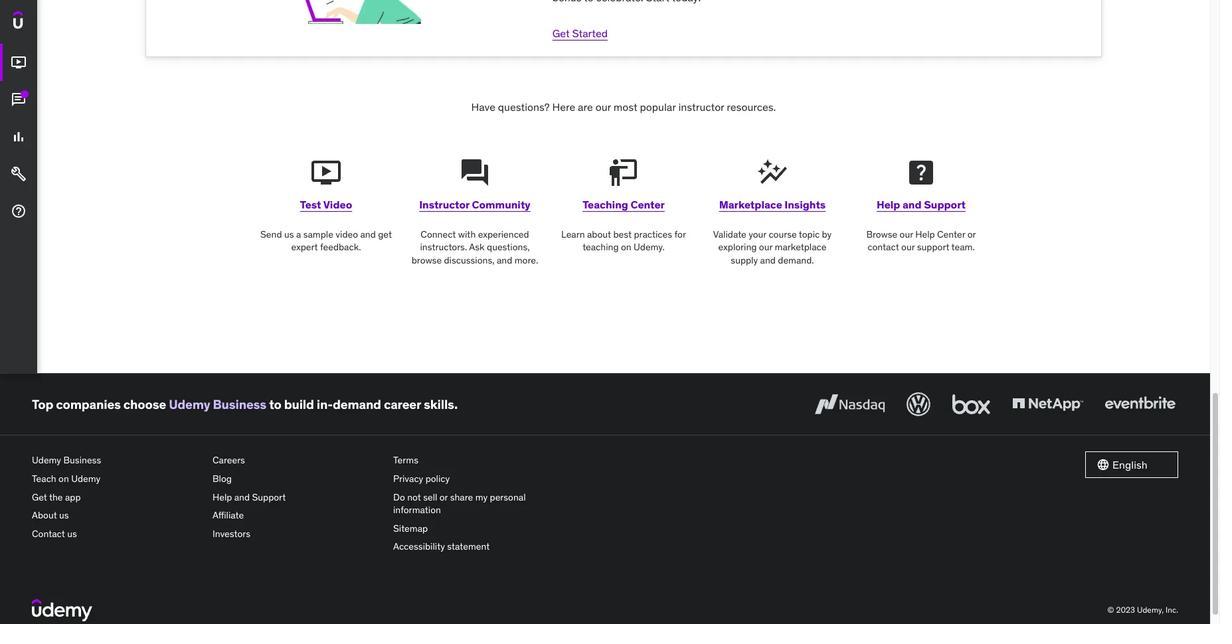 Task type: describe. For each thing, give the bounding box(es) containing it.
by
[[823, 228, 832, 240]]

do not sell or share my personal information button
[[393, 489, 564, 520]]

our right browse
[[900, 228, 914, 240]]

resources.
[[727, 100, 777, 113]]

0 vertical spatial center
[[631, 198, 665, 212]]

instructor
[[420, 198, 470, 212]]

careers link
[[213, 452, 383, 471]]

instructor
[[679, 100, 725, 113]]

topic
[[799, 228, 820, 240]]

started
[[573, 27, 608, 40]]

test
[[300, 198, 321, 212]]

share
[[450, 492, 473, 504]]

contact
[[868, 241, 900, 253]]

most
[[614, 100, 638, 113]]

get
[[378, 228, 392, 240]]

with
[[458, 228, 476, 240]]

1 vertical spatial udemy image
[[32, 599, 92, 622]]

the
[[49, 492, 63, 504]]

get the app link
[[32, 489, 202, 507]]

popular
[[640, 100, 676, 113]]

business inside udemy business teach on udemy get the app about us contact us
[[63, 455, 101, 467]]

build
[[284, 397, 314, 413]]

privacy policy link
[[393, 471, 564, 489]]

have
[[472, 100, 496, 113]]

learn about best practices for teaching on udemy.
[[562, 228, 686, 253]]

do
[[393, 492, 405, 504]]

nasdaq image
[[812, 390, 889, 420]]

0 vertical spatial udemy business link
[[169, 397, 267, 413]]

browse our help center or contact our support team.
[[867, 228, 977, 253]]

career
[[384, 397, 421, 413]]

test video
[[300, 198, 352, 212]]

2023
[[1117, 605, 1136, 615]]

browse
[[412, 254, 442, 266]]

1 medium image from the top
[[11, 55, 27, 71]]

not
[[408, 492, 421, 504]]

and inside validate your course topic by exploring our marketplace supply and demand.
[[761, 254, 776, 266]]

exploring
[[719, 241, 757, 253]]

2 medium image from the top
[[11, 203, 27, 219]]

top companies choose udemy business to build in-demand career skills.
[[32, 397, 458, 413]]

0 horizontal spatial udemy
[[32, 455, 61, 467]]

or inside terms privacy policy do not sell or share my personal information sitemap accessibility statement
[[440, 492, 448, 504]]

0 vertical spatial udemy
[[169, 397, 210, 413]]

best
[[614, 228, 632, 240]]

3 medium image from the top
[[11, 166, 27, 182]]

udemy.
[[634, 241, 665, 253]]

contact
[[32, 528, 65, 540]]

ask
[[469, 241, 485, 253]]

course
[[769, 228, 797, 240]]

help and support link
[[213, 489, 383, 507]]

about
[[588, 228, 612, 240]]

teach
[[32, 473, 56, 485]]

top
[[32, 397, 53, 413]]

validate your course topic by exploring our marketplace supply and demand.
[[714, 228, 832, 266]]

practices
[[634, 228, 673, 240]]

help for careers blog help and support affiliate investors
[[213, 492, 232, 504]]

marketplace
[[720, 198, 783, 212]]

support inside "careers blog help and support affiliate investors"
[[252, 492, 286, 504]]

policy
[[426, 473, 450, 485]]

accessibility statement link
[[393, 539, 564, 557]]

teach on udemy link
[[32, 471, 202, 489]]

on inside the learn about best practices for teaching on udemy.
[[621, 241, 632, 253]]

2 medium image from the top
[[11, 129, 27, 145]]

browse
[[867, 228, 898, 240]]

sample
[[303, 228, 334, 240]]

companies
[[56, 397, 121, 413]]

volkswagen image
[[905, 390, 934, 420]]

about
[[32, 510, 57, 522]]

my
[[476, 492, 488, 504]]

blog
[[213, 473, 232, 485]]

box image
[[950, 390, 994, 420]]

affiliate
[[213, 510, 244, 522]]

learn
[[562, 228, 585, 240]]

app
[[65, 492, 81, 504]]

personal
[[490, 492, 526, 504]]

on inside udemy business teach on udemy get the app about us contact us
[[59, 473, 69, 485]]

have questions? here are our most popular instructor resources.
[[472, 100, 777, 113]]

team.
[[952, 241, 975, 253]]

experienced
[[478, 228, 529, 240]]

1 horizontal spatial udemy
[[71, 473, 101, 485]]

for
[[675, 228, 686, 240]]

small image
[[1097, 459, 1111, 472]]

instructor community
[[420, 198, 531, 212]]

video
[[336, 228, 358, 240]]

expert
[[291, 241, 318, 253]]

about us link
[[32, 507, 202, 526]]

questions,
[[487, 241, 530, 253]]



Task type: locate. For each thing, give the bounding box(es) containing it.
help and support
[[877, 198, 966, 212]]

udemy business teach on udemy get the app about us contact us
[[32, 455, 101, 540]]

1 vertical spatial on
[[59, 473, 69, 485]]

2 horizontal spatial udemy
[[169, 397, 210, 413]]

center up practices
[[631, 198, 665, 212]]

careers
[[213, 455, 245, 467]]

business up app in the bottom left of the page
[[63, 455, 101, 467]]

a
[[296, 228, 301, 240]]

our
[[596, 100, 611, 113], [900, 228, 914, 240], [760, 241, 773, 253], [902, 241, 915, 253]]

and left get on the top left
[[361, 228, 376, 240]]

get started
[[553, 27, 608, 40]]

udemy up app in the bottom left of the page
[[71, 473, 101, 485]]

1 vertical spatial us
[[59, 510, 69, 522]]

your
[[749, 228, 767, 240]]

discussions,
[[444, 254, 495, 266]]

teaching
[[583, 241, 619, 253]]

support up browse our help center or contact our support team.
[[925, 198, 966, 212]]

on right the teach on the bottom of page
[[59, 473, 69, 485]]

get started link
[[553, 27, 608, 40]]

our right are
[[596, 100, 611, 113]]

©
[[1108, 605, 1115, 615]]

0 vertical spatial help
[[877, 198, 901, 212]]

udemy
[[169, 397, 210, 413], [32, 455, 61, 467], [71, 473, 101, 485]]

investors
[[213, 528, 251, 540]]

get left started
[[553, 27, 570, 40]]

english
[[1113, 459, 1148, 472]]

us right about
[[59, 510, 69, 522]]

teaching center
[[583, 198, 665, 212]]

get
[[553, 27, 570, 40], [32, 492, 47, 504]]

contact us link
[[32, 526, 202, 544]]

udemy right choose
[[169, 397, 210, 413]]

1 vertical spatial medium image
[[11, 203, 27, 219]]

0 vertical spatial support
[[925, 198, 966, 212]]

1 vertical spatial business
[[63, 455, 101, 467]]

0 vertical spatial udemy image
[[13, 11, 74, 33]]

and inside the connect with experienced instructors. ask questions, browse discussions, and more.
[[497, 254, 513, 266]]

0 vertical spatial us
[[284, 228, 294, 240]]

support down blog link
[[252, 492, 286, 504]]

connect with experienced instructors. ask questions, browse discussions, and more.
[[412, 228, 539, 266]]

© 2023 udemy, inc.
[[1108, 605, 1179, 615]]

english button
[[1086, 452, 1179, 479]]

netapp image
[[1010, 390, 1087, 420]]

2 vertical spatial help
[[213, 492, 232, 504]]

connect
[[421, 228, 456, 240]]

affiliate link
[[213, 507, 383, 526]]

blog link
[[213, 471, 383, 489]]

skills.
[[424, 397, 458, 413]]

support
[[925, 198, 966, 212], [252, 492, 286, 504]]

our down your
[[760, 241, 773, 253]]

1 horizontal spatial support
[[925, 198, 966, 212]]

1 horizontal spatial get
[[553, 27, 570, 40]]

0 vertical spatial business
[[213, 397, 267, 413]]

send
[[261, 228, 282, 240]]

1 vertical spatial udemy business link
[[32, 452, 202, 471]]

1 horizontal spatial center
[[938, 228, 966, 240]]

medium image
[[11, 55, 27, 71], [11, 129, 27, 145], [11, 166, 27, 182]]

1 horizontal spatial business
[[213, 397, 267, 413]]

1 vertical spatial center
[[938, 228, 966, 240]]

and up browse our help center or contact our support team.
[[903, 198, 922, 212]]

and down questions,
[[497, 254, 513, 266]]

0 horizontal spatial on
[[59, 473, 69, 485]]

2 vertical spatial us
[[67, 528, 77, 540]]

0 vertical spatial medium image
[[11, 55, 27, 71]]

or inside browse our help center or contact our support team.
[[968, 228, 977, 240]]

and inside send us a sample video and get expert feedback.
[[361, 228, 376, 240]]

1 vertical spatial medium image
[[11, 129, 27, 145]]

0 horizontal spatial business
[[63, 455, 101, 467]]

on down best
[[621, 241, 632, 253]]

udemy business link up the careers
[[169, 397, 267, 413]]

investors link
[[213, 526, 383, 544]]

instructors.
[[420, 241, 467, 253]]

to
[[269, 397, 282, 413]]

supply
[[731, 254, 758, 266]]

help up browse
[[877, 198, 901, 212]]

get left the
[[32, 492, 47, 504]]

us
[[284, 228, 294, 240], [59, 510, 69, 522], [67, 528, 77, 540]]

our inside validate your course topic by exploring our marketplace supply and demand.
[[760, 241, 773, 253]]

2 horizontal spatial help
[[916, 228, 936, 240]]

and inside "careers blog help and support affiliate investors"
[[234, 492, 250, 504]]

0 vertical spatial get
[[553, 27, 570, 40]]

terms link
[[393, 452, 564, 471]]

help for browse our help center or contact our support team.
[[916, 228, 936, 240]]

in-
[[317, 397, 333, 413]]

1 vertical spatial help
[[916, 228, 936, 240]]

us inside send us a sample video and get expert feedback.
[[284, 228, 294, 240]]

2 vertical spatial medium image
[[11, 166, 27, 182]]

0 horizontal spatial support
[[252, 492, 286, 504]]

information
[[393, 505, 441, 517]]

1 vertical spatial udemy
[[32, 455, 61, 467]]

privacy
[[393, 473, 424, 485]]

medium image
[[11, 92, 27, 108], [11, 203, 27, 219]]

us left the a
[[284, 228, 294, 240]]

0 horizontal spatial center
[[631, 198, 665, 212]]

help up "support"
[[916, 228, 936, 240]]

0 vertical spatial or
[[968, 228, 977, 240]]

careers blog help and support affiliate investors
[[213, 455, 286, 540]]

send us a sample video and get expert feedback.
[[261, 228, 392, 253]]

or right the sell
[[440, 492, 448, 504]]

community
[[472, 198, 531, 212]]

0 vertical spatial on
[[621, 241, 632, 253]]

udemy image
[[13, 11, 74, 33], [32, 599, 92, 622]]

on
[[621, 241, 632, 253], [59, 473, 69, 485]]

udemy business link
[[169, 397, 267, 413], [32, 452, 202, 471]]

more.
[[515, 254, 539, 266]]

business left to
[[213, 397, 267, 413]]

center inside browse our help center or contact our support team.
[[938, 228, 966, 240]]

help
[[877, 198, 901, 212], [916, 228, 936, 240], [213, 492, 232, 504]]

udemy,
[[1138, 605, 1165, 615]]

marketplace insights
[[720, 198, 826, 212]]

are
[[578, 100, 593, 113]]

1 horizontal spatial or
[[968, 228, 977, 240]]

1 vertical spatial support
[[252, 492, 286, 504]]

0 vertical spatial medium image
[[11, 92, 27, 108]]

demand
[[333, 397, 381, 413]]

help inside browse our help center or contact our support team.
[[916, 228, 936, 240]]

statement
[[447, 541, 490, 553]]

eventbrite image
[[1103, 390, 1179, 420]]

teaching
[[583, 198, 629, 212]]

feedback.
[[320, 241, 361, 253]]

demand.
[[778, 254, 815, 266]]

or
[[968, 228, 977, 240], [440, 492, 448, 504]]

1 medium image from the top
[[11, 92, 27, 108]]

0 horizontal spatial get
[[32, 492, 47, 504]]

terms
[[393, 455, 419, 467]]

video
[[323, 198, 352, 212]]

and right supply
[[761, 254, 776, 266]]

sitemap
[[393, 523, 428, 535]]

1 vertical spatial or
[[440, 492, 448, 504]]

sitemap link
[[393, 520, 564, 539]]

or up the "team."
[[968, 228, 977, 240]]

us right contact at the left
[[67, 528, 77, 540]]

udemy business link up get the app link
[[32, 452, 202, 471]]

get inside udemy business teach on udemy get the app about us contact us
[[32, 492, 47, 504]]

help inside "careers blog help and support affiliate investors"
[[213, 492, 232, 504]]

validate
[[714, 228, 747, 240]]

choose
[[123, 397, 166, 413]]

1 horizontal spatial help
[[877, 198, 901, 212]]

1 vertical spatial get
[[32, 492, 47, 504]]

udemy up the teach on the bottom of page
[[32, 455, 61, 467]]

0 horizontal spatial or
[[440, 492, 448, 504]]

2 vertical spatial udemy
[[71, 473, 101, 485]]

center
[[631, 198, 665, 212], [938, 228, 966, 240]]

here
[[553, 100, 576, 113]]

marketplace
[[775, 241, 827, 253]]

1 horizontal spatial on
[[621, 241, 632, 253]]

center up the "team."
[[938, 228, 966, 240]]

help down the blog
[[213, 492, 232, 504]]

0 horizontal spatial help
[[213, 492, 232, 504]]

business
[[213, 397, 267, 413], [63, 455, 101, 467]]

our right contact
[[902, 241, 915, 253]]

inc.
[[1166, 605, 1179, 615]]

questions?
[[498, 100, 550, 113]]

and up affiliate
[[234, 492, 250, 504]]



Task type: vqa. For each thing, say whether or not it's contained in the screenshot.
'this' for Get this course, plus 11,000+ of our top-rated courses, with Personal Plan.
no



